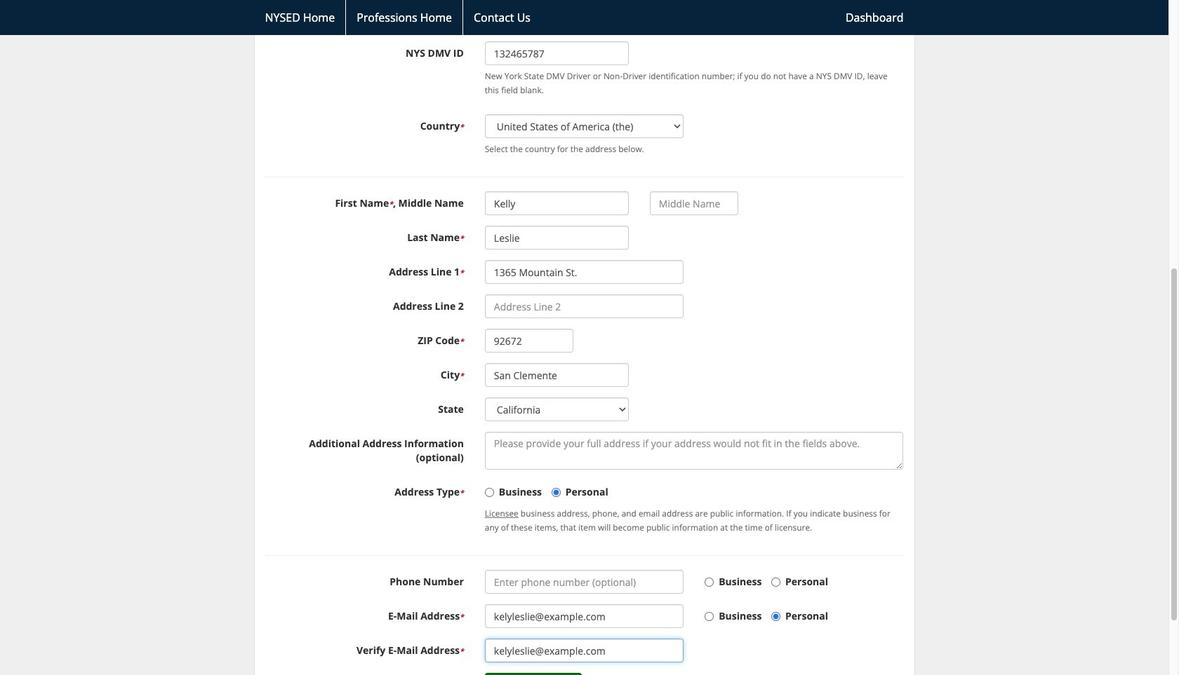 Task type: vqa. For each thing, say whether or not it's contained in the screenshot.
the list image
no



Task type: locate. For each thing, give the bounding box(es) containing it.
Email text field
[[485, 605, 684, 629]]

MM/DD/YYYY text field
[[485, 0, 629, 6]]

ID text field
[[485, 42, 629, 65]]

First Name text field
[[485, 192, 629, 216]]

Enter phone number (optional) text field
[[485, 571, 684, 595]]

None radio
[[485, 489, 494, 498], [551, 489, 561, 498], [705, 578, 714, 588], [771, 578, 780, 588], [705, 613, 714, 622], [771, 613, 780, 622], [485, 489, 494, 498], [551, 489, 561, 498], [705, 578, 714, 588], [771, 578, 780, 588], [705, 613, 714, 622], [771, 613, 780, 622]]

None submit
[[485, 674, 582, 676]]



Task type: describe. For each thing, give the bounding box(es) containing it.
Middle Name text field
[[650, 192, 739, 216]]

City text field
[[485, 364, 629, 388]]

Please provide your full address if your address would not fit in the fields above. text field
[[485, 432, 904, 470]]

ZIP Code text field
[[485, 329, 574, 353]]

Last Name text field
[[485, 226, 629, 250]]

Please re-enter your e-mail address. text field
[[485, 640, 684, 663]]

Address Line 2 text field
[[485, 295, 684, 319]]

Address Line 1 text field
[[485, 261, 684, 284]]



